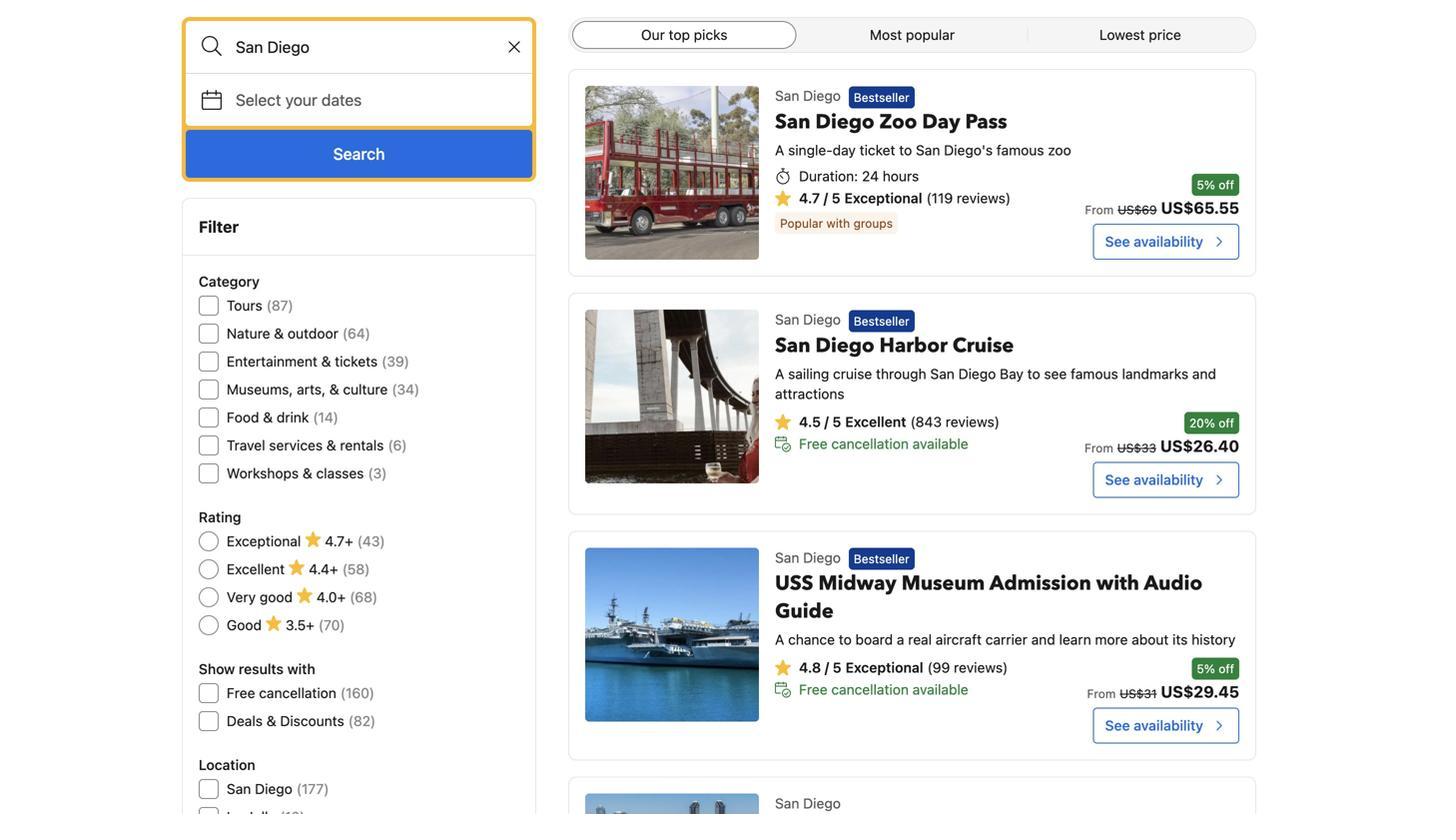 Task type: locate. For each thing, give the bounding box(es) containing it.
workshops
[[227, 465, 299, 482]]

1 vertical spatial see
[[1106, 471, 1131, 488]]

4.8
[[799, 660, 821, 676]]

1 vertical spatial 5% off
[[1197, 662, 1235, 676]]

0 vertical spatial reviews)
[[957, 190, 1011, 206]]

san diego harbor cruise image inside the san diego link
[[586, 794, 759, 814]]

and
[[1193, 365, 1217, 382], [1032, 632, 1056, 648]]

san diego (177)
[[227, 781, 329, 797]]

5% off for uss midway museum admission with audio guide
[[1197, 662, 1235, 676]]

1 vertical spatial excellent
[[227, 561, 285, 577]]

& up the 'museums, arts, & culture (34)'
[[321, 353, 331, 370]]

1 horizontal spatial famous
[[1071, 365, 1119, 382]]

a
[[775, 142, 785, 158], [775, 365, 785, 382], [775, 632, 785, 648]]

0 horizontal spatial to
[[839, 632, 852, 648]]

history
[[1192, 632, 1236, 648]]

a inside san diego zoo day pass a single-day ticket to san diego's famous zoo
[[775, 142, 785, 158]]

3 see from the top
[[1106, 717, 1131, 734]]

2 see from the top
[[1106, 471, 1131, 488]]

see availability down from us$31 us$29.45
[[1106, 717, 1204, 734]]

1 off from the top
[[1219, 178, 1235, 192]]

deals
[[227, 713, 263, 729]]

2 vertical spatial to
[[839, 632, 852, 648]]

0 vertical spatial a
[[775, 142, 785, 158]]

3 availability from the top
[[1134, 717, 1204, 734]]

reviews) down aircraft
[[954, 660, 1008, 676]]

1 5% from the top
[[1197, 178, 1216, 192]]

1 vertical spatial availability
[[1134, 471, 1204, 488]]

2 vertical spatial 5
[[833, 660, 842, 676]]

4.4+
[[309, 561, 338, 577]]

san diego for san diego harbor cruise
[[775, 311, 841, 328]]

to left the board
[[839, 632, 852, 648]]

museum
[[902, 570, 985, 598]]

2 vertical spatial availability
[[1134, 717, 1204, 734]]

from left us$69
[[1085, 203, 1114, 217]]

2 vertical spatial exceptional
[[846, 660, 924, 676]]

cancellation down "4.8 / 5 exceptional (99 reviews)"
[[832, 682, 909, 698]]

(119
[[927, 190, 953, 206]]

free cancellation available down "4.8 / 5 exceptional (99 reviews)"
[[799, 682, 969, 698]]

and right landmarks
[[1193, 365, 1217, 382]]

0 vertical spatial see
[[1106, 233, 1131, 250]]

0 horizontal spatial and
[[1032, 632, 1056, 648]]

1 5% off from the top
[[1197, 178, 1235, 192]]

bestseller up midway
[[854, 552, 910, 566]]

free down 4.5
[[799, 435, 828, 452]]

from left us$33
[[1085, 441, 1114, 455]]

to for admission
[[839, 632, 852, 648]]

services
[[269, 437, 323, 454]]

5 right '4.8'
[[833, 660, 842, 676]]

& down (87) on the top left of the page
[[274, 325, 284, 342]]

free
[[799, 435, 828, 452], [799, 682, 828, 698], [227, 685, 255, 701]]

to up hours
[[899, 142, 912, 158]]

aircraft
[[936, 632, 982, 648]]

2 vertical spatial see availability
[[1106, 717, 1204, 734]]

attractions
[[775, 385, 845, 402]]

availability
[[1134, 233, 1204, 250], [1134, 471, 1204, 488], [1134, 717, 1204, 734]]

2 off from the top
[[1219, 416, 1235, 430]]

1 horizontal spatial and
[[1193, 365, 1217, 382]]

3 san diego from the top
[[775, 549, 841, 566]]

(87)
[[266, 297, 293, 314]]

san diego for uss midway museum admission with audio guide
[[775, 549, 841, 566]]

from left us$31
[[1088, 687, 1116, 701]]

1 vertical spatial from
[[1085, 441, 1114, 455]]

2 vertical spatial see
[[1106, 717, 1131, 734]]

20% off
[[1190, 416, 1235, 430]]

0 vertical spatial 5%
[[1197, 178, 1216, 192]]

1 bestseller from the top
[[854, 90, 910, 104]]

0 horizontal spatial excellent
[[227, 561, 285, 577]]

diego's
[[944, 142, 993, 158]]

from inside from us$33 us$26.40
[[1085, 441, 1114, 455]]

& for outdoor
[[274, 325, 284, 342]]

and for admission
[[1032, 632, 1056, 648]]

drink
[[277, 409, 309, 426]]

from inside from us$69 us$65.55
[[1085, 203, 1114, 217]]

food
[[227, 409, 259, 426]]

1 vertical spatial to
[[1028, 365, 1041, 382]]

results
[[239, 661, 284, 677]]

popular with groups
[[780, 216, 893, 230]]

available down the (99
[[913, 682, 969, 698]]

5 right 4.5
[[833, 413, 842, 430]]

(177)
[[297, 781, 329, 797]]

exceptional down rating
[[227, 533, 301, 549]]

0 vertical spatial san diego harbor cruise image
[[586, 310, 759, 484]]

availability down from us$33 us$26.40
[[1134, 471, 1204, 488]]

select your dates
[[236, 90, 362, 109]]

2 see availability from the top
[[1106, 471, 1204, 488]]

reviews) right (843
[[946, 413, 1000, 430]]

free for guide
[[799, 682, 828, 698]]

from
[[1085, 203, 1114, 217], [1085, 441, 1114, 455], [1088, 687, 1116, 701]]

0 vertical spatial availability
[[1134, 233, 1204, 250]]

exceptional for 4.8 / 5
[[846, 660, 924, 676]]

availability down from us$69 us$65.55
[[1134, 233, 1204, 250]]

search
[[333, 144, 385, 163]]

a left chance
[[775, 632, 785, 648]]

5% up us$29.45
[[1197, 662, 1216, 676]]

exceptional down the board
[[846, 660, 924, 676]]

2 vertical spatial a
[[775, 632, 785, 648]]

tickets
[[335, 353, 378, 370]]

2 free cancellation available from the top
[[799, 682, 969, 698]]

filter
[[199, 217, 239, 236]]

2 vertical spatial reviews)
[[954, 660, 1008, 676]]

5% off up us$29.45
[[1197, 662, 1235, 676]]

0 vertical spatial 5% off
[[1197, 178, 1235, 192]]

bestseller
[[854, 90, 910, 104], [854, 314, 910, 328], [854, 552, 910, 566]]

see availability for san diego zoo day pass
[[1106, 233, 1204, 250]]

from for uss midway museum admission with audio guide
[[1088, 687, 1116, 701]]

&
[[274, 325, 284, 342], [321, 353, 331, 370], [330, 381, 339, 398], [263, 409, 273, 426], [327, 437, 336, 454], [303, 465, 312, 482], [267, 713, 276, 729]]

1 vertical spatial free cancellation available
[[799, 682, 969, 698]]

0 vertical spatial excellent
[[846, 413, 907, 430]]

exceptional for 4.7 / 5
[[845, 190, 923, 206]]

reviews) right the (119
[[957, 190, 1011, 206]]

(82)
[[348, 713, 376, 729]]

see
[[1044, 365, 1067, 382]]

(14)
[[313, 409, 339, 426]]

with
[[827, 216, 850, 230], [1097, 570, 1140, 598], [287, 661, 315, 677]]

bestseller up zoo
[[854, 90, 910, 104]]

5 for midway
[[833, 660, 842, 676]]

2 available from the top
[[913, 682, 969, 698]]

cancellation for cruise
[[832, 435, 909, 452]]

popular
[[906, 26, 955, 43]]

san diego harbor cruise image
[[586, 310, 759, 484], [586, 794, 759, 814]]

to left see
[[1028, 365, 1041, 382]]

see availability down from us$33 us$26.40
[[1106, 471, 1204, 488]]

5% up us$65.55
[[1197, 178, 1216, 192]]

us$31
[[1120, 687, 1157, 701]]

3 bestseller from the top
[[854, 552, 910, 566]]

2 vertical spatial with
[[287, 661, 315, 677]]

2 availability from the top
[[1134, 471, 1204, 488]]

availability down from us$31 us$29.45
[[1134, 717, 1204, 734]]

0 vertical spatial bestseller
[[854, 90, 910, 104]]

2 vertical spatial /
[[825, 660, 829, 676]]

and inside san diego harbor cruise a sailing cruise through san diego bay to see famous landmarks and attractions
[[1193, 365, 1217, 382]]

1 available from the top
[[913, 435, 969, 452]]

exceptional down 24 at right top
[[845, 190, 923, 206]]

2 5% off from the top
[[1197, 662, 1235, 676]]

search button
[[186, 130, 533, 178]]

5% off
[[1197, 178, 1235, 192], [1197, 662, 1235, 676]]

1 vertical spatial a
[[775, 365, 785, 382]]

and for cruise
[[1193, 365, 1217, 382]]

from for san diego zoo day pass
[[1085, 203, 1114, 217]]

with up free cancellation (160)
[[287, 661, 315, 677]]

1 vertical spatial with
[[1097, 570, 1140, 598]]

tours
[[227, 297, 262, 314]]

very
[[227, 589, 256, 605]]

off down history
[[1219, 662, 1235, 676]]

1 see availability from the top
[[1106, 233, 1204, 250]]

0 vertical spatial see availability
[[1106, 233, 1204, 250]]

excellent left (843
[[846, 413, 907, 430]]

1 vertical spatial and
[[1032, 632, 1056, 648]]

free for cruise
[[799, 435, 828, 452]]

3 a from the top
[[775, 632, 785, 648]]

(99
[[928, 660, 950, 676]]

san diego
[[775, 87, 841, 104], [775, 311, 841, 328], [775, 549, 841, 566], [775, 795, 841, 812]]

famous left the zoo
[[997, 142, 1045, 158]]

famous inside san diego harbor cruise a sailing cruise through san diego bay to see famous landmarks and attractions
[[1071, 365, 1119, 382]]

zoo
[[880, 108, 918, 136]]

0 vertical spatial 5
[[832, 190, 841, 206]]

harbor
[[880, 332, 948, 359]]

2 5% from the top
[[1197, 662, 1216, 676]]

us$65.55
[[1161, 198, 1240, 217]]

1 vertical spatial 5%
[[1197, 662, 1216, 676]]

to inside san diego zoo day pass a single-day ticket to san diego's famous zoo
[[899, 142, 912, 158]]

a left single-
[[775, 142, 785, 158]]

travel
[[227, 437, 265, 454]]

5% for san diego zoo day pass
[[1197, 178, 1216, 192]]

1 availability from the top
[[1134, 233, 1204, 250]]

3 see availability from the top
[[1106, 717, 1204, 734]]

from inside from us$31 us$29.45
[[1088, 687, 1116, 701]]

and inside uss midway museum admission with audio guide a chance to board a real aircraft carrier and learn more about its history
[[1032, 632, 1056, 648]]

4.7+
[[325, 533, 353, 549]]

ticket
[[860, 142, 896, 158]]

1 horizontal spatial with
[[827, 216, 850, 230]]

2 vertical spatial from
[[1088, 687, 1116, 701]]

see availability down from us$69 us$65.55
[[1106, 233, 1204, 250]]

top
[[669, 26, 690, 43]]

with inside uss midway museum admission with audio guide a chance to board a real aircraft carrier and learn more about its history
[[1097, 570, 1140, 598]]

us$26.40
[[1161, 436, 1240, 455]]

0 vertical spatial exceptional
[[845, 190, 923, 206]]

free down '4.8'
[[799, 682, 828, 698]]

0 vertical spatial to
[[899, 142, 912, 158]]

20%
[[1190, 416, 1216, 430]]

and left learn
[[1032, 632, 1056, 648]]

famous right see
[[1071, 365, 1119, 382]]

0 vertical spatial from
[[1085, 203, 1114, 217]]

(34)
[[392, 381, 420, 398]]

5 for diego
[[833, 413, 842, 430]]

2 a from the top
[[775, 365, 785, 382]]

cancellation up "deals & discounts (82)"
[[259, 685, 337, 701]]

(70)
[[319, 617, 345, 633]]

1 vertical spatial 5
[[833, 413, 842, 430]]

cruise
[[953, 332, 1014, 359]]

1 horizontal spatial to
[[899, 142, 912, 158]]

from us$33 us$26.40
[[1085, 436, 1240, 455]]

arts,
[[297, 381, 326, 398]]

excellent up the very good
[[227, 561, 285, 577]]

bestseller up harbor
[[854, 314, 910, 328]]

1 a from the top
[[775, 142, 785, 158]]

cancellation for guide
[[832, 682, 909, 698]]

1 vertical spatial /
[[825, 413, 829, 430]]

Where are you going? search field
[[186, 21, 533, 73]]

/ right '4.8'
[[825, 660, 829, 676]]

free cancellation (160)
[[227, 685, 375, 701]]

1 vertical spatial famous
[[1071, 365, 1119, 382]]

cancellation down 4.5 / 5 excellent (843 reviews) at right bottom
[[832, 435, 909, 452]]

to for day
[[899, 142, 912, 158]]

2 bestseller from the top
[[854, 314, 910, 328]]

/ right 4.5
[[825, 413, 829, 430]]

to inside san diego harbor cruise a sailing cruise through san diego bay to see famous landmarks and attractions
[[1028, 365, 1041, 382]]

& down travel services & rentals (6)
[[303, 465, 312, 482]]

1 vertical spatial reviews)
[[946, 413, 1000, 430]]

a inside san diego harbor cruise a sailing cruise through san diego bay to see famous landmarks and attractions
[[775, 365, 785, 382]]

1 free cancellation available from the top
[[799, 435, 969, 452]]

3 off from the top
[[1219, 662, 1235, 676]]

see availability
[[1106, 233, 1204, 250], [1106, 471, 1204, 488], [1106, 717, 1204, 734]]

free cancellation available for cruise
[[799, 435, 969, 452]]

2 vertical spatial bestseller
[[854, 552, 910, 566]]

off right 20% at the bottom right of the page
[[1219, 416, 1235, 430]]

1 vertical spatial available
[[913, 682, 969, 698]]

tours (87)
[[227, 297, 293, 314]]

5
[[832, 190, 841, 206], [833, 413, 842, 430], [833, 660, 842, 676]]

0 vertical spatial off
[[1219, 178, 1235, 192]]

1 vertical spatial bestseller
[[854, 314, 910, 328]]

2 san diego harbor cruise image from the top
[[586, 794, 759, 814]]

5 down duration:
[[832, 190, 841, 206]]

2 horizontal spatial to
[[1028, 365, 1041, 382]]

free cancellation available down 4.5 / 5 excellent (843 reviews) at right bottom
[[799, 435, 969, 452]]

with left audio
[[1097, 570, 1140, 598]]

diego inside san diego zoo day pass a single-day ticket to san diego's famous zoo
[[816, 108, 875, 136]]

1 see from the top
[[1106, 233, 1131, 250]]

2 vertical spatial off
[[1219, 662, 1235, 676]]

2 san diego from the top
[[775, 311, 841, 328]]

with left groups
[[827, 216, 850, 230]]

available down (843
[[913, 435, 969, 452]]

0 vertical spatial and
[[1193, 365, 1217, 382]]

1 vertical spatial off
[[1219, 416, 1235, 430]]

see down us$69
[[1106, 233, 1131, 250]]

see for san diego harbor cruise
[[1106, 471, 1131, 488]]

/ for midway
[[825, 660, 829, 676]]

5% off up us$65.55
[[1197, 178, 1235, 192]]

(6)
[[388, 437, 407, 454]]

museums,
[[227, 381, 293, 398]]

see down us$33
[[1106, 471, 1131, 488]]

& left drink on the left bottom of page
[[263, 409, 273, 426]]

to inside uss midway museum admission with audio guide a chance to board a real aircraft carrier and learn more about its history
[[839, 632, 852, 648]]

board
[[856, 632, 893, 648]]

famous inside san diego zoo day pass a single-day ticket to san diego's famous zoo
[[997, 142, 1045, 158]]

/ right 4.7
[[824, 190, 828, 206]]

1 vertical spatial san diego harbor cruise image
[[586, 794, 759, 814]]

& right deals
[[267, 713, 276, 729]]

most
[[870, 26, 902, 43]]

a left sailing
[[775, 365, 785, 382]]

see
[[1106, 233, 1131, 250], [1106, 471, 1131, 488], [1106, 717, 1131, 734]]

off up us$65.55
[[1219, 178, 1235, 192]]

1 vertical spatial see availability
[[1106, 471, 1204, 488]]

dates
[[322, 90, 362, 109]]

from for san diego harbor cruise
[[1085, 441, 1114, 455]]

4.7 / 5 exceptional (119 reviews)
[[799, 190, 1011, 206]]

2 horizontal spatial with
[[1097, 570, 1140, 598]]

1 san diego from the top
[[775, 87, 841, 104]]

see down us$31
[[1106, 717, 1131, 734]]

chance
[[788, 632, 835, 648]]

0 horizontal spatial famous
[[997, 142, 1045, 158]]

0 vertical spatial famous
[[997, 142, 1045, 158]]

0 vertical spatial free cancellation available
[[799, 435, 969, 452]]

0 vertical spatial available
[[913, 435, 969, 452]]



Task type: describe. For each thing, give the bounding box(es) containing it.
4.0+ (68)
[[317, 589, 378, 605]]

available for harbor
[[913, 435, 969, 452]]

/ for diego
[[825, 413, 829, 430]]

& for classes
[[303, 465, 312, 482]]

bestseller for museum
[[854, 552, 910, 566]]

more
[[1095, 632, 1128, 648]]

(68)
[[350, 589, 378, 605]]

5% for uss midway museum admission with audio guide
[[1197, 662, 1216, 676]]

(39)
[[382, 353, 410, 370]]

availability for san diego harbor cruise
[[1134, 471, 1204, 488]]

us$29.45
[[1161, 683, 1240, 701]]

picks
[[694, 26, 728, 43]]

a
[[897, 632, 905, 648]]

real
[[908, 632, 932, 648]]

a inside uss midway museum admission with audio guide a chance to board a real aircraft carrier and learn more about its history
[[775, 632, 785, 648]]

& for drink
[[263, 409, 273, 426]]

1 horizontal spatial excellent
[[846, 413, 907, 430]]

sailing
[[788, 365, 830, 382]]

zoo
[[1048, 142, 1072, 158]]

pass
[[966, 108, 1008, 136]]

category
[[199, 273, 260, 290]]

& down (14)
[[327, 437, 336, 454]]

availability for san diego zoo day pass
[[1134, 233, 1204, 250]]

1 san diego harbor cruise image from the top
[[586, 310, 759, 484]]

good
[[227, 617, 262, 633]]

entertainment
[[227, 353, 318, 370]]

(843
[[911, 413, 942, 430]]

about
[[1132, 632, 1169, 648]]

from us$31 us$29.45
[[1088, 683, 1240, 701]]

off for san diego harbor cruise
[[1219, 416, 1235, 430]]

san diego zoo day pass a single-day ticket to san diego's famous zoo
[[775, 108, 1072, 158]]

0 vertical spatial /
[[824, 190, 828, 206]]

& right arts,
[[330, 381, 339, 398]]

(43)
[[357, 533, 385, 549]]

available for museum
[[913, 682, 969, 698]]

& for tickets
[[321, 353, 331, 370]]

san diego zoo day pass image
[[586, 86, 759, 260]]

lowest price
[[1100, 26, 1182, 43]]

availability for uss midway museum admission with audio guide
[[1134, 717, 1204, 734]]

travel services & rentals (6)
[[227, 437, 407, 454]]

bestseller for zoo
[[854, 90, 910, 104]]

us$69
[[1118, 203, 1157, 217]]

nature & outdoor (64)
[[227, 325, 371, 342]]

1 vertical spatial exceptional
[[227, 533, 301, 549]]

cruise
[[833, 365, 873, 382]]

4.5
[[799, 413, 821, 430]]

culture
[[343, 381, 388, 398]]

location
[[199, 757, 255, 773]]

from us$69 us$65.55
[[1085, 198, 1240, 217]]

single-
[[788, 142, 833, 158]]

day
[[833, 142, 856, 158]]

free up deals
[[227, 685, 255, 701]]

very good
[[227, 589, 293, 605]]

show results with
[[199, 661, 315, 677]]

us$33
[[1118, 441, 1157, 455]]

reviews) for admission
[[954, 660, 1008, 676]]

most popular
[[870, 26, 955, 43]]

show
[[199, 661, 235, 677]]

5% off for san diego zoo day pass
[[1197, 178, 1235, 192]]

rating
[[199, 509, 241, 526]]

24
[[862, 168, 879, 184]]

4 san diego from the top
[[775, 795, 841, 812]]

4.0+
[[317, 589, 346, 605]]

lowest
[[1100, 26, 1146, 43]]

uss midway museum admission with audio guide image
[[586, 548, 759, 722]]

workshops & classes (3)
[[227, 465, 387, 482]]

free cancellation available for guide
[[799, 682, 969, 698]]

discounts
[[280, 713, 344, 729]]

nature
[[227, 325, 270, 342]]

select
[[236, 90, 281, 109]]

your
[[285, 90, 317, 109]]

san diego link
[[569, 777, 1257, 814]]

0 vertical spatial with
[[827, 216, 850, 230]]

san diego for san diego zoo day pass
[[775, 87, 841, 104]]

& for discounts
[[267, 713, 276, 729]]

day
[[923, 108, 961, 136]]

uss midway museum admission with audio guide a chance to board a real aircraft carrier and learn more about its history
[[775, 570, 1236, 648]]

4.7+ (43)
[[325, 533, 385, 549]]

see for uss midway museum admission with audio guide
[[1106, 717, 1131, 734]]

0 horizontal spatial with
[[287, 661, 315, 677]]

duration:
[[799, 168, 858, 184]]

see availability for uss midway museum admission with audio guide
[[1106, 717, 1204, 734]]

classes
[[316, 465, 364, 482]]

carrier
[[986, 632, 1028, 648]]

see for san diego zoo day pass
[[1106, 233, 1131, 250]]

off for uss midway museum admission with audio guide
[[1219, 662, 1235, 676]]

guide
[[775, 598, 834, 626]]

landmarks
[[1122, 365, 1189, 382]]

see availability for san diego harbor cruise
[[1106, 471, 1204, 488]]

price
[[1149, 26, 1182, 43]]

bestseller for harbor
[[854, 314, 910, 328]]

duration: 24 hours
[[799, 168, 919, 184]]

popular
[[780, 216, 823, 230]]

4.5 / 5 excellent (843 reviews)
[[799, 413, 1000, 430]]

midway
[[819, 570, 897, 598]]

diego inside the san diego link
[[803, 795, 841, 812]]

4.7
[[799, 190, 820, 206]]

hours
[[883, 168, 919, 184]]

off for san diego zoo day pass
[[1219, 178, 1235, 192]]

bay
[[1000, 365, 1024, 382]]

3.5+ (70)
[[286, 617, 345, 633]]

rentals
[[340, 437, 384, 454]]

reviews) for cruise
[[946, 413, 1000, 430]]

our top picks
[[641, 26, 728, 43]]

uss
[[775, 570, 814, 598]]



Task type: vqa. For each thing, say whether or not it's contained in the screenshot.


